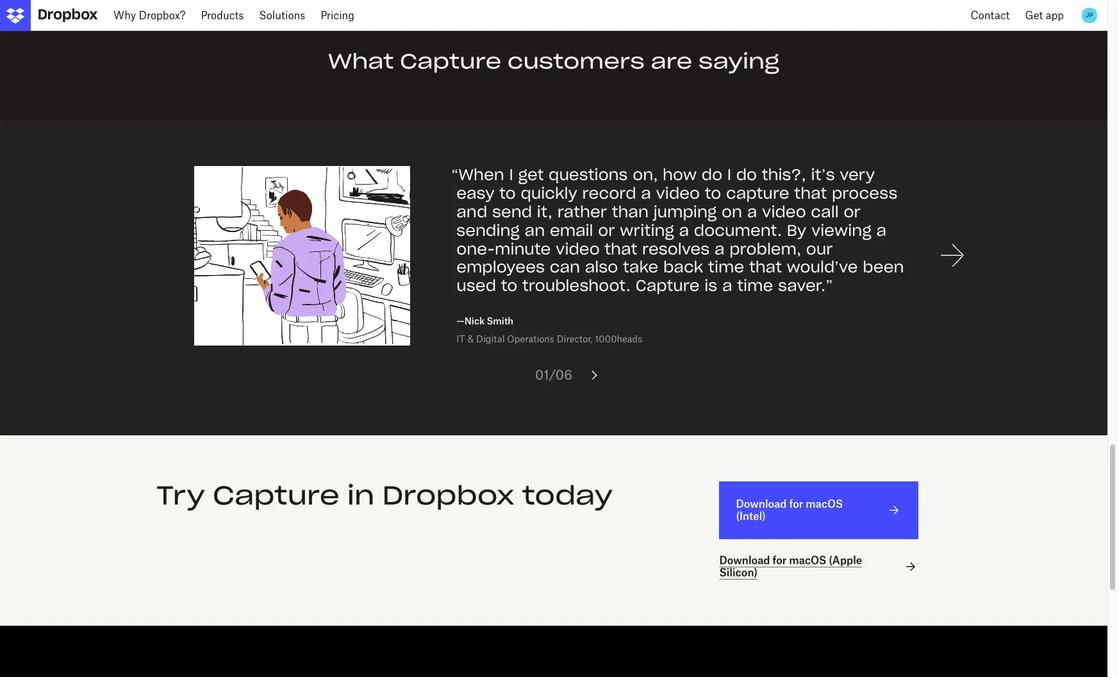 Task type: vqa. For each thing, say whether or not it's contained in the screenshot.
the left do
yes



Task type: describe. For each thing, give the bounding box(es) containing it.
one-
[[457, 239, 495, 259]]

get app
[[1026, 9, 1065, 22]]

silicon)
[[720, 567, 758, 579]]

a man in home office looks at his phone image
[[194, 166, 411, 346]]

contact button
[[964, 0, 1018, 31]]

viewing
[[812, 221, 872, 240]]

been
[[863, 257, 905, 277]]

get
[[1026, 9, 1044, 22]]

writing
[[620, 221, 675, 240]]

what capture customers are saying
[[328, 48, 780, 74]]

very
[[840, 165, 876, 185]]

can
[[550, 257, 581, 277]]

an
[[525, 221, 545, 240]]

0 horizontal spatial that
[[605, 239, 638, 259]]

document.
[[695, 221, 783, 240]]

capture for try capture in dropbox today
[[213, 479, 340, 512]]

also
[[585, 257, 619, 277]]

get
[[519, 165, 544, 185]]

on
[[722, 202, 743, 222]]

questions
[[549, 165, 628, 185]]

would've
[[787, 257, 859, 277]]

capture for what capture customers are saying
[[400, 48, 502, 74]]

is
[[705, 276, 718, 296]]

it,
[[537, 202, 553, 222]]

capture inside "when i get questions on, how do i do this?, it's very easy to quickly record a video to capture that process and send it, rather than jumping on a video call or sending an email or writing a document. by viewing a one-minute video that resolves a problem, our employees can also take back time that would've been used to troubleshoot. capture is a time saver."
[[636, 276, 700, 296]]

take
[[623, 257, 659, 277]]

minute
[[495, 239, 551, 259]]

download for macos (apple silicon) link
[[720, 554, 919, 580]]

a right is
[[723, 276, 733, 296]]

call
[[812, 202, 839, 222]]

download for download for macos (intel)
[[737, 498, 787, 510]]

&
[[468, 333, 474, 344]]

01/06
[[536, 367, 573, 383]]

0 horizontal spatial or
[[599, 221, 615, 240]]

it
[[457, 333, 465, 344]]

a up been
[[877, 221, 887, 240]]

saying
[[699, 48, 780, 74]]

"when i get questions on, how do i do this?, it's very easy to quickly record a video to capture that process and send it, rather than jumping on a video call or sending an email or writing a document. by viewing a one-minute video that resolves a problem, our employees can also take back time that would've been used to troubleshoot. capture is a time saver."
[[451, 165, 905, 296]]

app
[[1047, 9, 1065, 22]]

for for (intel)
[[790, 498, 804, 510]]

by
[[788, 221, 807, 240]]

1 i from the left
[[510, 165, 514, 185]]

contact
[[971, 9, 1010, 22]]

1 horizontal spatial or
[[844, 202, 861, 222]]

in
[[347, 479, 375, 512]]

time down document.
[[709, 257, 745, 277]]

1 horizontal spatial that
[[750, 257, 783, 277]]

why dropbox? button
[[106, 0, 193, 31]]

email
[[550, 221, 594, 240]]

a up is
[[715, 239, 725, 259]]

for for (apple
[[773, 554, 787, 567]]

2 i from the left
[[728, 165, 732, 185]]

download for macos (intel)
[[737, 498, 844, 523]]

easy
[[457, 184, 495, 203]]

1000heads
[[595, 333, 643, 344]]

process
[[833, 184, 898, 203]]

dropbox
[[383, 479, 515, 512]]

—nick
[[457, 316, 485, 327]]

(apple
[[830, 554, 863, 567]]

2 horizontal spatial video
[[763, 202, 807, 222]]

back
[[664, 257, 704, 277]]

employees
[[457, 257, 545, 277]]

try capture in dropbox today
[[156, 479, 613, 512]]

it's
[[812, 165, 836, 185]]

a right record
[[642, 184, 652, 203]]

2 horizontal spatial that
[[795, 184, 828, 203]]

1 do from the left
[[702, 165, 723, 185]]

capture
[[727, 184, 790, 203]]



Task type: locate. For each thing, give the bounding box(es) containing it.
why
[[114, 9, 136, 22]]

pricing link
[[313, 0, 362, 31]]

that down document.
[[750, 257, 783, 277]]

products
[[201, 9, 244, 22]]

do
[[702, 165, 723, 185], [737, 165, 758, 185]]

0 vertical spatial macos
[[806, 498, 844, 510]]

resolves
[[643, 239, 710, 259]]

for
[[790, 498, 804, 510], [773, 554, 787, 567]]

used
[[457, 276, 496, 296]]

that down than
[[605, 239, 638, 259]]

video down 'this?,'
[[763, 202, 807, 222]]

digital
[[477, 333, 505, 344]]

i up the on
[[728, 165, 732, 185]]

today
[[523, 479, 613, 512]]

do left 'this?,'
[[737, 165, 758, 185]]

our
[[807, 239, 834, 259]]

to left the on
[[705, 184, 722, 203]]

i
[[510, 165, 514, 185], [728, 165, 732, 185]]

0 vertical spatial download
[[737, 498, 787, 510]]

0 horizontal spatial i
[[510, 165, 514, 185]]

quickly
[[521, 184, 578, 203]]

how
[[663, 165, 697, 185]]

jumping
[[654, 202, 717, 222]]

0 vertical spatial for
[[790, 498, 804, 510]]

macos
[[806, 498, 844, 510], [790, 554, 827, 567]]

1 vertical spatial capture
[[636, 276, 700, 296]]

what
[[328, 48, 394, 74]]

i left get
[[510, 165, 514, 185]]

1 horizontal spatial do
[[737, 165, 758, 185]]

dropbox?
[[139, 9, 186, 22]]

that up by
[[795, 184, 828, 203]]

macos inside download for macos (intel)
[[806, 498, 844, 510]]

why dropbox?
[[114, 9, 186, 22]]

2 vertical spatial capture
[[213, 479, 340, 512]]

download inside download for macos (apple silicon)
[[720, 554, 771, 567]]

a right the on
[[748, 202, 758, 222]]

this?,
[[762, 165, 807, 185]]

a
[[642, 184, 652, 203], [748, 202, 758, 222], [680, 221, 690, 240], [877, 221, 887, 240], [715, 239, 725, 259], [723, 276, 733, 296]]

download for macos (intel) link
[[720, 482, 919, 540]]

"when
[[451, 165, 505, 185]]

macos left "(apple"
[[790, 554, 827, 567]]

capture
[[400, 48, 502, 74], [636, 276, 700, 296], [213, 479, 340, 512]]

solutions
[[259, 9, 305, 22]]

or right email
[[599, 221, 615, 240]]

that
[[795, 184, 828, 203], [605, 239, 638, 259], [750, 257, 783, 277]]

a up back
[[680, 221, 690, 240]]

video up troubleshoot.
[[556, 239, 600, 259]]

try
[[156, 479, 205, 512]]

download for macos (apple silicon)
[[720, 554, 863, 579]]

1 horizontal spatial for
[[790, 498, 804, 510]]

or right call
[[844, 202, 861, 222]]

sending
[[457, 221, 520, 240]]

for right the (intel)
[[790, 498, 804, 510]]

macos for download for macos (apple silicon)
[[790, 554, 827, 567]]

operations
[[508, 333, 555, 344]]

download for download for macos (apple silicon)
[[720, 554, 771, 567]]

it & digital operations director, 1000heads
[[457, 333, 643, 344]]

download inside download for macos (intel)
[[737, 498, 787, 510]]

to right used
[[501, 276, 518, 296]]

on,
[[633, 165, 658, 185]]

2 do from the left
[[737, 165, 758, 185]]

1 vertical spatial for
[[773, 554, 787, 567]]

products button
[[193, 0, 252, 31]]

smith
[[487, 316, 514, 327]]

1 vertical spatial download
[[720, 554, 771, 567]]

1 horizontal spatial i
[[728, 165, 732, 185]]

video
[[656, 184, 700, 203], [763, 202, 807, 222], [556, 239, 600, 259]]

download
[[737, 498, 787, 510], [720, 554, 771, 567]]

do right how
[[702, 165, 723, 185]]

for right silicon)
[[773, 554, 787, 567]]

macos inside download for macos (apple silicon)
[[790, 554, 827, 567]]

customers
[[508, 48, 645, 74]]

2 horizontal spatial capture
[[636, 276, 700, 296]]

problem,
[[730, 239, 802, 259]]

director,
[[557, 333, 593, 344]]

1 horizontal spatial video
[[656, 184, 700, 203]]

1 vertical spatial macos
[[790, 554, 827, 567]]

are
[[651, 48, 693, 74]]

than
[[612, 202, 649, 222]]

for inside download for macos (intel)
[[790, 498, 804, 510]]

video up 'writing'
[[656, 184, 700, 203]]

time down problem,
[[738, 276, 774, 296]]

to
[[500, 184, 516, 203], [705, 184, 722, 203], [501, 276, 518, 296]]

(intel)
[[737, 510, 766, 523]]

record
[[583, 184, 637, 203]]

0 vertical spatial capture
[[400, 48, 502, 74]]

to left get
[[500, 184, 516, 203]]

jp
[[1086, 11, 1094, 19]]

macos for download for macos (intel)
[[806, 498, 844, 510]]

0 horizontal spatial do
[[702, 165, 723, 185]]

0 horizontal spatial video
[[556, 239, 600, 259]]

and
[[457, 202, 488, 222]]

1 horizontal spatial capture
[[400, 48, 502, 74]]

0 horizontal spatial capture
[[213, 479, 340, 512]]

solutions button
[[252, 0, 313, 31]]

—nick smith
[[457, 316, 514, 327]]

for inside download for macos (apple silicon)
[[773, 554, 787, 567]]

get app button
[[1018, 0, 1072, 31]]

or
[[844, 202, 861, 222], [599, 221, 615, 240]]

macos up "(apple"
[[806, 498, 844, 510]]

rather
[[558, 202, 607, 222]]

pricing
[[321, 9, 355, 22]]

0 horizontal spatial for
[[773, 554, 787, 567]]

jp button
[[1080, 5, 1101, 26]]

time
[[709, 257, 745, 277], [738, 276, 774, 296]]

saver."
[[779, 276, 834, 296]]

send
[[493, 202, 532, 222]]

troubleshoot.
[[523, 276, 631, 296]]



